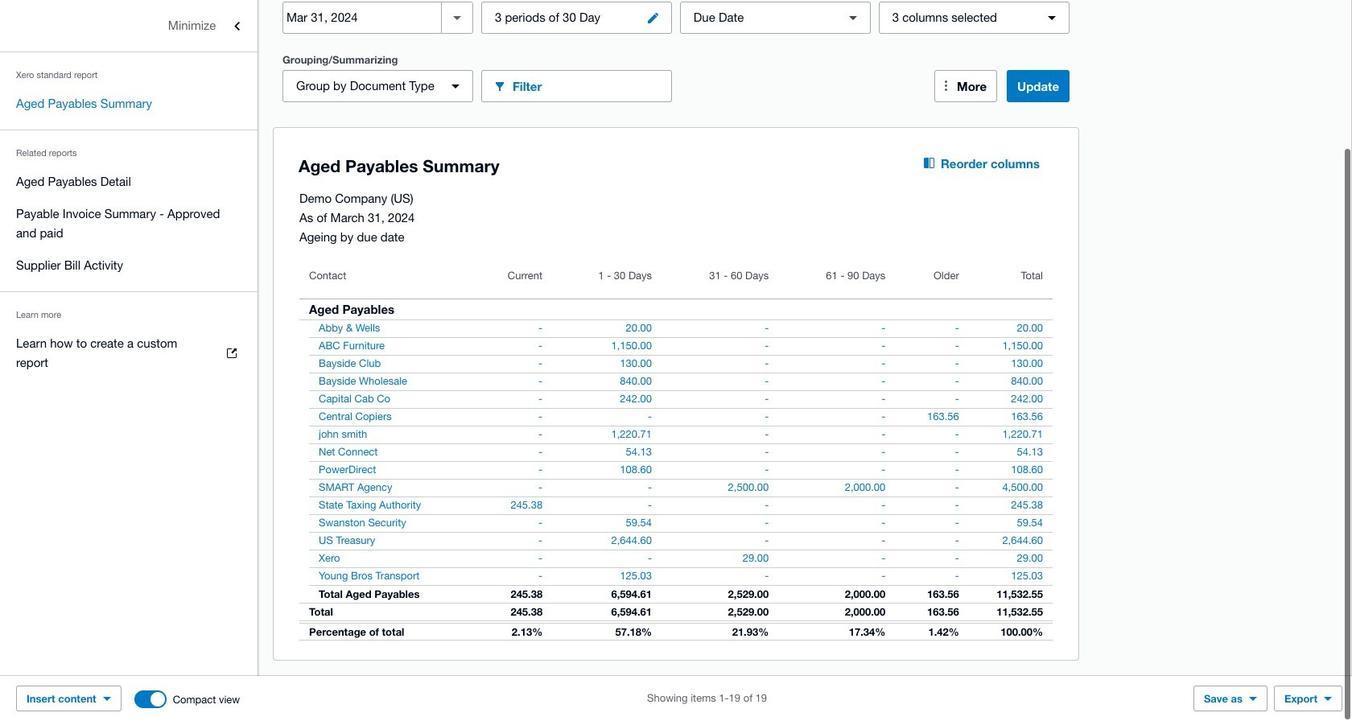 Task type: vqa. For each thing, say whether or not it's contained in the screenshot.
and inside Choose dates and compare periods in Xero reports
no



Task type: describe. For each thing, give the bounding box(es) containing it.
Select end date field
[[283, 2, 441, 33]]



Task type: locate. For each thing, give the bounding box(es) containing it.
Report title field
[[295, 148, 885, 185]]

list of convenience dates image
[[441, 2, 473, 34]]

report output element
[[299, 260, 1053, 641]]



